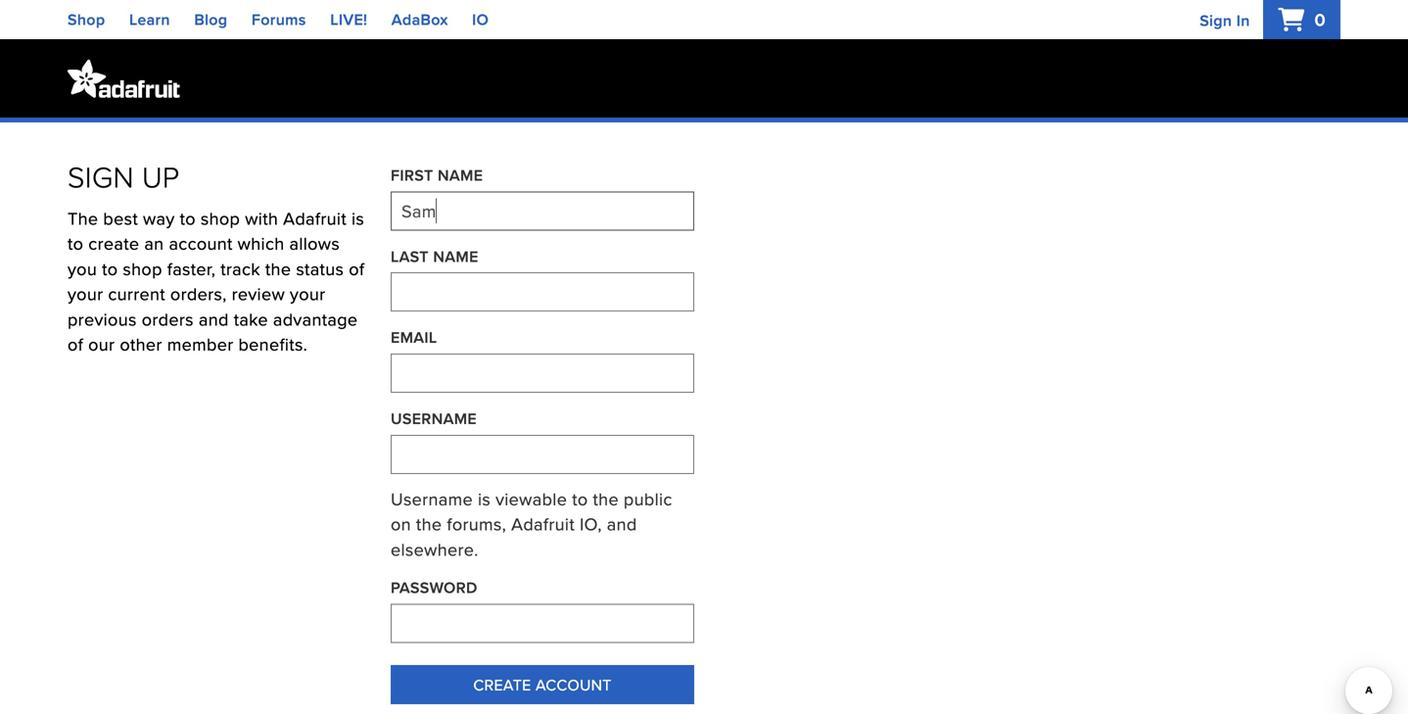 Task type: vqa. For each thing, say whether or not it's contained in the screenshot.
email field
no



Task type: locate. For each thing, give the bounding box(es) containing it.
name for first name
[[438, 164, 483, 187]]

the
[[265, 256, 291, 281], [593, 486, 619, 511], [416, 511, 442, 536]]

name right first
[[438, 164, 483, 187]]

io
[[472, 8, 489, 31]]

sign
[[68, 156, 134, 197]]

the down which
[[265, 256, 291, 281]]

of left our
[[68, 332, 83, 357]]

to
[[180, 206, 196, 231], [68, 231, 84, 256], [102, 256, 118, 281], [572, 486, 588, 511]]

None submit
[[391, 665, 694, 704]]

of right status
[[349, 256, 365, 281]]

password
[[391, 576, 478, 599]]

0 horizontal spatial adafruit
[[283, 206, 347, 231]]

blog
[[194, 8, 228, 31]]

1 vertical spatial of
[[68, 332, 83, 357]]

0 horizontal spatial your
[[68, 281, 103, 306]]

and
[[199, 306, 229, 331], [607, 511, 637, 536]]

0 vertical spatial the
[[265, 256, 291, 281]]

is inside username is viewable to the public on the forums, adafruit io, and elsewhere.
[[478, 486, 491, 511]]

live! link
[[330, 8, 368, 31]]

1 horizontal spatial adafruit
[[511, 511, 575, 536]]

0 horizontal spatial and
[[199, 306, 229, 331]]

public
[[624, 486, 673, 511]]

1 your from the left
[[68, 281, 103, 306]]

shop up current
[[123, 256, 162, 281]]

learn
[[129, 8, 170, 31]]

is inside sign up the best way to shop with adafruit is to create an account which allows you to shop faster, track the status of your current orders, review your previous orders and take advantage of our other member benefits.
[[352, 206, 364, 231]]

0 vertical spatial name
[[438, 164, 483, 187]]

your up advantage
[[290, 281, 326, 306]]

0 link
[[1278, 7, 1326, 32]]

member
[[167, 332, 234, 357]]

0 horizontal spatial shop
[[123, 256, 162, 281]]

learn link
[[129, 8, 170, 31]]

and right io,
[[607, 511, 637, 536]]

0 vertical spatial adafruit
[[283, 206, 347, 231]]

the up io,
[[593, 486, 619, 511]]

1 vertical spatial and
[[607, 511, 637, 536]]

1 vertical spatial is
[[478, 486, 491, 511]]

0 horizontal spatial the
[[265, 256, 291, 281]]

1 horizontal spatial your
[[290, 281, 326, 306]]

adafruit
[[283, 206, 347, 231], [511, 511, 575, 536]]

name
[[438, 164, 483, 187], [433, 245, 479, 268]]

adafruit up allows
[[283, 206, 347, 231]]

2 horizontal spatial the
[[593, 486, 619, 511]]

other
[[120, 332, 162, 357]]

shop up account at the top left of page
[[201, 206, 240, 231]]

1 horizontal spatial shop
[[201, 206, 240, 231]]

1 horizontal spatial of
[[349, 256, 365, 281]]

1 horizontal spatial is
[[478, 486, 491, 511]]

elsewhere.
[[391, 537, 479, 562]]

is
[[352, 206, 364, 231], [478, 486, 491, 511]]

sign
[[1200, 9, 1233, 32]]

your down you
[[68, 281, 103, 306]]

1 vertical spatial the
[[593, 486, 619, 511]]

1 horizontal spatial and
[[607, 511, 637, 536]]

first name
[[391, 164, 483, 187]]

and up "member"
[[199, 306, 229, 331]]

0 vertical spatial is
[[352, 206, 364, 231]]

last name
[[391, 245, 479, 268]]

of
[[349, 256, 365, 281], [68, 332, 83, 357]]

forums link
[[252, 8, 306, 31]]

1 horizontal spatial the
[[416, 511, 442, 536]]

adabox
[[392, 8, 448, 31]]

orders,
[[170, 281, 227, 306]]

the inside sign up the best way to shop with adafruit is to create an account which allows you to shop faster, track the status of your current orders, review your previous orders and take advantage of our other member benefits.
[[265, 256, 291, 281]]

0
[[1310, 7, 1326, 32]]

shop
[[201, 206, 240, 231], [123, 256, 162, 281]]

0 vertical spatial and
[[199, 306, 229, 331]]

the down username
[[416, 511, 442, 536]]

review
[[232, 281, 285, 306]]

our
[[88, 332, 115, 357]]

LAST NAME text field
[[391, 273, 694, 312]]

an
[[144, 231, 164, 256]]

and inside sign up the best way to shop with adafruit is to create an account which allows you to shop faster, track the status of your current orders, review your previous orders and take advantage of our other member benefits.
[[199, 306, 229, 331]]

to up io,
[[572, 486, 588, 511]]

0 horizontal spatial is
[[352, 206, 364, 231]]

1 vertical spatial adafruit
[[511, 511, 575, 536]]

create
[[88, 231, 139, 256]]

to up account at the top left of page
[[180, 206, 196, 231]]

advantage
[[273, 306, 358, 331]]

adafruit down viewable at left
[[511, 511, 575, 536]]

adafruit inside username is viewable to the public on the forums, adafruit io, and elsewhere.
[[511, 511, 575, 536]]

name right last at the left of page
[[433, 245, 479, 268]]

0 horizontal spatial of
[[68, 332, 83, 357]]

last
[[391, 245, 429, 268]]

1 vertical spatial name
[[433, 245, 479, 268]]

shop
[[68, 8, 105, 31]]

to inside username is viewable to the public on the forums, adafruit io, and elsewhere.
[[572, 486, 588, 511]]

in
[[1237, 9, 1251, 32]]

your
[[68, 281, 103, 306], [290, 281, 326, 306]]



Task type: describe. For each thing, give the bounding box(es) containing it.
0 vertical spatial shop
[[201, 206, 240, 231]]

live!
[[330, 8, 368, 31]]

best
[[103, 206, 138, 231]]

adabox link
[[392, 8, 448, 31]]

faster,
[[167, 256, 216, 281]]

name for last name
[[433, 245, 479, 268]]

track
[[221, 256, 260, 281]]

with
[[245, 206, 278, 231]]

0 vertical spatial of
[[349, 256, 365, 281]]

adafruit logo image
[[68, 59, 180, 98]]

way
[[143, 206, 175, 231]]

io link
[[472, 8, 489, 31]]

status
[[296, 256, 344, 281]]

you
[[68, 256, 97, 281]]

PASSWORD password field
[[391, 604, 694, 643]]

sign up the best way to shop with adafruit is to create an account which allows you to shop faster, track the status of your current orders, review your previous orders and take advantage of our other member benefits.
[[68, 156, 365, 357]]

blog link
[[194, 8, 228, 31]]

and inside username is viewable to the public on the forums, adafruit io, and elsewhere.
[[607, 511, 637, 536]]

viewable
[[496, 486, 567, 511]]

1 vertical spatial shop
[[123, 256, 162, 281]]

USERNAME text field
[[391, 435, 694, 474]]

username
[[391, 486, 473, 511]]

EMAIL email field
[[391, 354, 694, 393]]

email
[[391, 326, 437, 349]]

2 vertical spatial the
[[416, 511, 442, 536]]

up
[[142, 156, 180, 197]]

sign in link
[[1200, 9, 1251, 32]]

forums
[[252, 8, 306, 31]]

take
[[234, 306, 268, 331]]

to down create at the top left of the page
[[102, 256, 118, 281]]

to up you
[[68, 231, 84, 256]]

benefits.
[[238, 332, 308, 357]]

which
[[238, 231, 285, 256]]

shop link
[[68, 8, 105, 31]]

adafruit inside sign up the best way to shop with adafruit is to create an account which allows you to shop faster, track the status of your current orders, review your previous orders and take advantage of our other member benefits.
[[283, 206, 347, 231]]

account
[[169, 231, 233, 256]]

2 your from the left
[[290, 281, 326, 306]]

current
[[108, 281, 165, 306]]

forums,
[[447, 511, 507, 536]]

the
[[68, 206, 98, 231]]

first
[[391, 164, 433, 187]]

previous
[[68, 306, 137, 331]]

sign in
[[1200, 9, 1251, 32]]

FIRST NAME text field
[[391, 191, 694, 231]]

allows
[[289, 231, 340, 256]]

username
[[391, 407, 477, 430]]

on
[[391, 511, 411, 536]]

orders
[[142, 306, 194, 331]]

username is viewable to the public on the forums, adafruit io, and elsewhere.
[[391, 486, 673, 562]]

io,
[[580, 511, 602, 536]]



